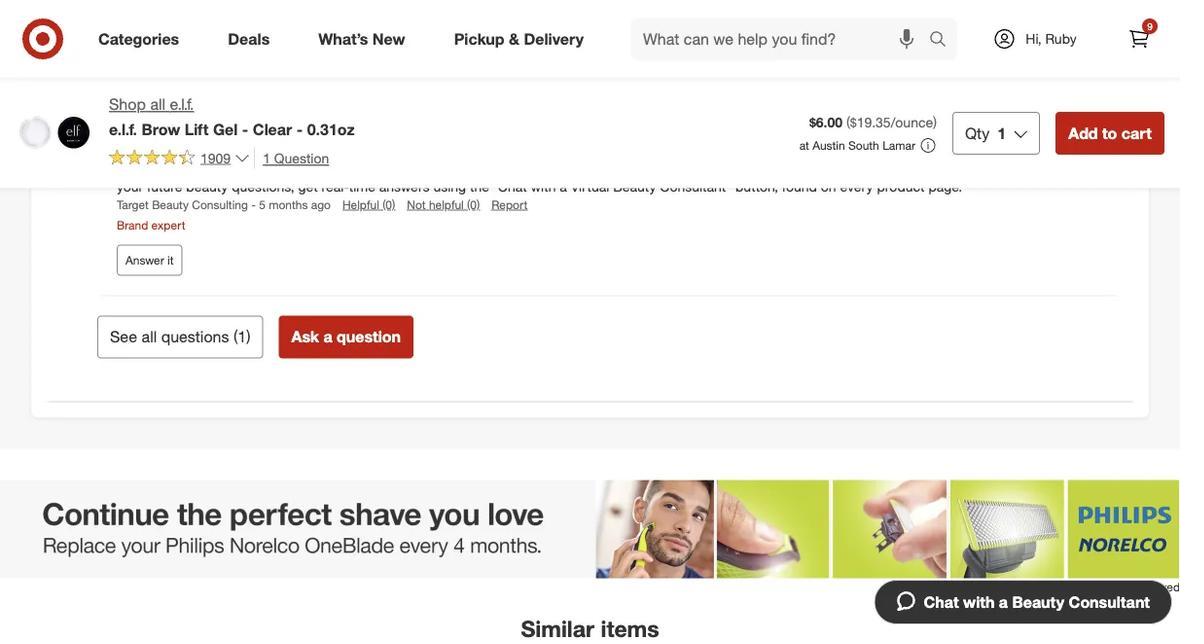Task type: describe. For each thing, give the bounding box(es) containing it.
great
[[163, 158, 197, 175]]

$6.00 ( $19.35 /ounce )
[[810, 114, 937, 131]]

finish!
[[1016, 158, 1052, 175]]

consulting
[[192, 197, 248, 212]]

the up real-
[[328, 158, 347, 175]]

- down questions,
[[251, 197, 256, 212]]

q: what is the brush being used to apply this with and does the gel dry after a few seconds once applied? product inquiry - 5 months ago
[[97, 100, 780, 140]]

every
[[840, 177, 874, 194]]

applicator
[[434, 158, 496, 175]]

shop all e.l.f. e.l.f. brow lift gel - clear - 0.31oz
[[109, 95, 355, 139]]

1 question link
[[254, 147, 329, 169]]

beauty
[[186, 177, 228, 194]]

does inside 'hey, great question! check out the e.l.f. brow lift applicator to help apply the e.l.f. brow lift gel. it does dry after a few seconds to a clear, natural finish! for all your future beauty questions, get real-time answers using the "chat with a virtual beauty consultant" button, found on every product page.'
[[727, 158, 757, 175]]

ask
[[292, 328, 319, 347]]

lamar
[[883, 138, 916, 153]]

a inside button
[[324, 328, 333, 347]]

gel
[[213, 120, 238, 139]]

your
[[117, 177, 143, 194]]

on
[[821, 177, 837, 194]]

to up "chat
[[500, 158, 512, 175]]

for
[[1056, 158, 1075, 175]]

clear
[[253, 120, 292, 139]]

south
[[849, 138, 880, 153]]

$19.35
[[850, 114, 891, 131]]

$6.00
[[810, 114, 843, 131]]

it
[[715, 158, 723, 175]]

add to cart
[[1069, 123, 1152, 142]]

help
[[516, 158, 542, 175]]

lift inside shop all e.l.f. e.l.f. brow lift gel - clear - 0.31oz
[[185, 120, 209, 139]]

austin
[[813, 138, 846, 153]]

"chat
[[493, 177, 527, 194]]

with inside 'hey, great question! check out the e.l.f. brow lift applicator to help apply the e.l.f. brow lift gel. it does dry after a few seconds to a clear, natural finish! for all your future beauty questions, get real-time answers using the "chat with a virtual beauty consultant" button, found on every product page.'
[[531, 177, 556, 194]]

gel
[[509, 100, 529, 117]]

does inside the q: what is the brush being used to apply this with and does the gel dry after a few seconds once applied? product inquiry - 5 months ago
[[449, 100, 481, 117]]

answer it
[[126, 253, 174, 268]]

helpful
[[343, 197, 379, 212]]

expert
[[151, 217, 185, 232]]

a up on at the top right of page
[[816, 158, 824, 175]]

the left the "gel" on the left top
[[484, 100, 505, 117]]

all for lift
[[150, 95, 166, 114]]

e.l.f. up 'virtual' in the top of the page
[[606, 158, 628, 175]]

few inside the q: what is the brush being used to apply this with and does the gel dry after a few seconds once applied? product inquiry - 5 months ago
[[604, 100, 627, 117]]

q&a (1)
[[97, 46, 164, 68]]

this
[[362, 100, 386, 117]]

at austin south lamar
[[800, 138, 916, 153]]

check
[[261, 158, 300, 175]]

1909 link
[[109, 147, 250, 171]]

hi,
[[1026, 30, 1042, 47]]

brand expert
[[117, 217, 185, 232]]

ago inside the q: what is the brush being used to apply this with and does the gel dry after a few seconds once applied? product inquiry - 5 months ago
[[241, 126, 260, 140]]

helpful  (0) button
[[343, 196, 395, 213]]

brow inside shop all e.l.f. e.l.f. brow lift gel - clear - 0.31oz
[[142, 120, 180, 139]]

to up product
[[909, 158, 921, 175]]

time
[[349, 177, 376, 194]]

it
[[167, 253, 174, 268]]

dry inside 'hey, great question! check out the e.l.f. brow lift applicator to help apply the e.l.f. brow lift gel. it does dry after a few seconds to a clear, natural finish! for all your future beauty questions, get real-time answers using the "chat with a virtual beauty consultant" button, found on every product page.'
[[761, 158, 781, 175]]

qty
[[965, 123, 990, 142]]

0 vertical spatial 1
[[998, 123, 1007, 142]]

what's new
[[319, 29, 406, 48]]

all for )
[[142, 328, 157, 347]]

(1)
[[142, 46, 164, 68]]

1 vertical spatial 1
[[263, 149, 271, 166]]

beauty inside button
[[1013, 593, 1065, 612]]

/ounce
[[891, 114, 934, 131]]

using
[[434, 177, 466, 194]]

qty 1
[[965, 123, 1007, 142]]

a:
[[117, 158, 134, 175]]

dry inside the q: what is the brush being used to apply this with and does the gel dry after a few seconds once applied? product inquiry - 5 months ago
[[532, 100, 554, 117]]

button,
[[736, 177, 779, 194]]

is
[[151, 100, 162, 117]]

2 horizontal spatial lift
[[667, 158, 686, 175]]

apply inside the q: what is the brush being used to apply this with and does the gel dry after a few seconds once applied? product inquiry - 5 months ago
[[323, 100, 358, 117]]

hey,
[[134, 158, 159, 175]]

question
[[274, 149, 329, 166]]

delivery
[[524, 29, 584, 48]]

all inside 'hey, great question! check out the e.l.f. brow lift applicator to help apply the e.l.f. brow lift gel. it does dry after a few seconds to a clear, natural finish! for all your future beauty questions, get real-time answers using the "chat with a virtual beauty consultant" button, found on every product page.'
[[1079, 158, 1092, 175]]

chat with a beauty consultant
[[924, 593, 1151, 612]]

the right is
[[166, 100, 187, 117]]

not
[[407, 197, 426, 212]]

not helpful  (0)
[[407, 197, 480, 212]]

1 horizontal spatial months
[[269, 197, 308, 212]]

page.
[[929, 177, 963, 194]]

9 link
[[1118, 18, 1161, 60]]

get
[[298, 177, 318, 194]]

shop
[[109, 95, 146, 114]]

new
[[373, 29, 406, 48]]

question!
[[201, 158, 257, 175]]

sponsored region
[[0, 481, 1181, 640]]

apply inside 'hey, great question! check out the e.l.f. brow lift applicator to help apply the e.l.f. brow lift gel. it does dry after a few seconds to a clear, natural finish! for all your future beauty questions, get real-time answers using the "chat with a virtual beauty consultant" button, found on every product page.'
[[546, 158, 579, 175]]

report
[[492, 197, 528, 212]]

ruby
[[1046, 30, 1077, 47]]

a left clear,
[[924, 158, 932, 175]]

to inside button
[[1103, 123, 1118, 142]]

(0) inside "button"
[[467, 197, 480, 212]]

image of e.l.f. brow lift gel - clear - 0.31oz image
[[16, 93, 93, 171]]

hi, ruby
[[1026, 30, 1077, 47]]



Task type: locate. For each thing, give the bounding box(es) containing it.
virtual
[[571, 177, 610, 194]]

a inside button
[[999, 593, 1008, 612]]

search button
[[921, 18, 968, 64]]

out
[[304, 158, 324, 175]]

ago
[[241, 126, 260, 140], [311, 197, 331, 212]]

to right add
[[1103, 123, 1118, 142]]

brow
[[142, 120, 180, 139], [376, 158, 407, 175], [631, 158, 663, 175]]

1 vertical spatial months
[[269, 197, 308, 212]]

questions
[[161, 328, 229, 347]]

brand
[[117, 217, 148, 232]]

1 horizontal spatial seconds
[[853, 158, 905, 175]]

applied?
[[725, 100, 780, 117]]

after inside 'hey, great question! check out the e.l.f. brow lift applicator to help apply the e.l.f. brow lift gel. it does dry after a few seconds to a clear, natural finish! for all your future beauty questions, get real-time answers using the "chat with a virtual beauty consultant" button, found on every product page.'
[[784, 158, 812, 175]]

5
[[188, 126, 195, 140], [259, 197, 266, 212]]

2 vertical spatial all
[[142, 328, 157, 347]]

- down used
[[297, 120, 303, 139]]

with right this
[[390, 100, 417, 117]]

see
[[110, 328, 137, 347]]

to
[[306, 100, 319, 117], [1103, 123, 1118, 142], [500, 158, 512, 175], [909, 158, 921, 175]]

brow up the answers
[[376, 158, 407, 175]]

0 horizontal spatial (
[[234, 328, 238, 347]]

once
[[689, 100, 721, 117]]

1 vertical spatial few
[[827, 158, 849, 175]]

brow up consultant"
[[631, 158, 663, 175]]

apply right the help
[[546, 158, 579, 175]]

beauty left "consultant"
[[1013, 593, 1065, 612]]

product
[[97, 126, 139, 140]]

1 question
[[263, 149, 329, 166]]

- inside the q: what is the brush being used to apply this with and does the gel dry after a few seconds once applied? product inquiry - 5 months ago
[[181, 126, 185, 140]]

e.l.f. down what
[[109, 120, 137, 139]]

1 horizontal spatial )
[[934, 114, 937, 131]]

few down 'q&a (1)' dropdown button at the top of the page
[[604, 100, 627, 117]]

- right inquiry
[[181, 126, 185, 140]]

2 horizontal spatial 1
[[998, 123, 1007, 142]]

9
[[1148, 20, 1153, 32]]

1 vertical spatial 5
[[259, 197, 266, 212]]

0 horizontal spatial beauty
[[152, 197, 189, 212]]

target beauty consulting - 5 months ago
[[117, 197, 331, 212]]

5 down questions,
[[259, 197, 266, 212]]

brow down is
[[142, 120, 180, 139]]

(0)
[[383, 197, 395, 212], [467, 197, 480, 212]]

1 (0) from the left
[[383, 197, 395, 212]]

to right used
[[306, 100, 319, 117]]

apply up 0.31oz
[[323, 100, 358, 117]]

months up 1909
[[198, 126, 237, 140]]

seconds down the 'south'
[[853, 158, 905, 175]]

2 (0) from the left
[[467, 197, 480, 212]]

report button
[[492, 196, 528, 213]]

(0) down the answers
[[383, 197, 395, 212]]

product
[[877, 177, 925, 194]]

2 vertical spatial 1
[[238, 328, 246, 347]]

0 vertical spatial ago
[[241, 126, 260, 140]]

not helpful  (0) button
[[407, 196, 480, 213]]

0 vertical spatial beauty
[[613, 177, 656, 194]]

1 right the questions
[[238, 328, 246, 347]]

pickup
[[454, 29, 505, 48]]

1
[[998, 123, 1007, 142], [263, 149, 271, 166], [238, 328, 246, 347]]

does right and
[[449, 100, 481, 117]]

0 horizontal spatial with
[[390, 100, 417, 117]]

chat with a beauty consultant button
[[875, 580, 1173, 625]]

1 horizontal spatial brow
[[376, 158, 407, 175]]

add
[[1069, 123, 1098, 142]]

1 horizontal spatial lift
[[411, 158, 430, 175]]

consultant"
[[660, 177, 732, 194]]

seconds left once
[[631, 100, 685, 117]]

) right the questions
[[246, 328, 251, 347]]

with inside button
[[964, 593, 995, 612]]

cart
[[1122, 123, 1152, 142]]

with down the help
[[531, 177, 556, 194]]

seconds inside the q: what is the brush being used to apply this with and does the gel dry after a few seconds once applied? product inquiry - 5 months ago
[[631, 100, 685, 117]]

0 horizontal spatial apply
[[323, 100, 358, 117]]

1 up questions,
[[263, 149, 271, 166]]

) left qty
[[934, 114, 937, 131]]

0 vertical spatial seconds
[[631, 100, 685, 117]]

0 horizontal spatial seconds
[[631, 100, 685, 117]]

what's new link
[[302, 18, 430, 60]]

1 vertical spatial after
[[784, 158, 812, 175]]

what's
[[319, 29, 368, 48]]

1 right qty
[[998, 123, 1007, 142]]

5 up 1909 link on the left
[[188, 126, 195, 140]]

0 horizontal spatial )
[[246, 328, 251, 347]]

advertisement region
[[0, 481, 1181, 579]]

answer it button
[[117, 245, 182, 276]]

brush
[[190, 100, 227, 117]]

add to cart button
[[1056, 112, 1165, 155]]

after inside the q: what is the brush being used to apply this with and does the gel dry after a few seconds once applied? product inquiry - 5 months ago
[[557, 100, 588, 117]]

real-
[[322, 177, 349, 194]]

few up on at the top right of page
[[827, 158, 849, 175]]

1909
[[201, 149, 231, 166]]

deals link
[[211, 18, 294, 60]]

dry right the "gel" on the left top
[[532, 100, 554, 117]]

after
[[557, 100, 588, 117], [784, 158, 812, 175]]

helpful  (0)
[[343, 197, 395, 212]]

seconds
[[631, 100, 685, 117], [853, 158, 905, 175]]

0 vertical spatial 5
[[188, 126, 195, 140]]

all right see
[[142, 328, 157, 347]]

a down 'q&a (1)' dropdown button at the top of the page
[[592, 100, 600, 117]]

target
[[117, 197, 149, 212]]

1 horizontal spatial few
[[827, 158, 849, 175]]

1 horizontal spatial with
[[531, 177, 556, 194]]

seconds inside 'hey, great question! check out the e.l.f. brow lift applicator to help apply the e.l.f. brow lift gel. it does dry after a few seconds to a clear, natural finish! for all your future beauty questions, get real-time answers using the "chat with a virtual beauty consultant" button, found on every product page.'
[[853, 158, 905, 175]]

all right what
[[150, 95, 166, 114]]

the
[[166, 100, 187, 117], [484, 100, 505, 117], [328, 158, 347, 175], [583, 158, 603, 175], [470, 177, 490, 194]]

1 horizontal spatial 1
[[263, 149, 271, 166]]

0 horizontal spatial lift
[[185, 120, 209, 139]]

a
[[592, 100, 600, 117], [816, 158, 824, 175], [924, 158, 932, 175], [560, 177, 567, 194], [324, 328, 333, 347], [999, 593, 1008, 612]]

1 horizontal spatial 5
[[259, 197, 266, 212]]

months down get
[[269, 197, 308, 212]]

being
[[231, 100, 267, 117]]

1 vertical spatial dry
[[761, 158, 781, 175]]

1 vertical spatial )
[[246, 328, 251, 347]]

(0) inside button
[[383, 197, 395, 212]]

0 horizontal spatial after
[[557, 100, 588, 117]]

lift left 'gel.'
[[667, 158, 686, 175]]

-
[[242, 120, 249, 139], [297, 120, 303, 139], [181, 126, 185, 140], [251, 197, 256, 212]]

hey, great question! check out the e.l.f. brow lift applicator to help apply the e.l.f. brow lift gel. it does dry after a few seconds to a clear, natural finish! for all your future beauty questions, get real-time answers using the "chat with a virtual beauty consultant" button, found on every product page.
[[117, 158, 1092, 194]]

0 vertical spatial with
[[390, 100, 417, 117]]

1 vertical spatial does
[[727, 158, 757, 175]]

1 vertical spatial (
[[234, 328, 238, 347]]

to inside the q: what is the brush being used to apply this with and does the gel dry after a few seconds once applied? product inquiry - 5 months ago
[[306, 100, 319, 117]]

( right $6.00
[[847, 114, 850, 131]]

2 vertical spatial beauty
[[1013, 593, 1065, 612]]

0 horizontal spatial brow
[[142, 120, 180, 139]]

1 vertical spatial apply
[[546, 158, 579, 175]]

with right chat
[[964, 593, 995, 612]]

sponsored
[[1123, 580, 1181, 594]]

1 vertical spatial seconds
[[853, 158, 905, 175]]

few inside 'hey, great question! check out the e.l.f. brow lift applicator to help apply the e.l.f. brow lift gel. it does dry after a few seconds to a clear, natural finish! for all your future beauty questions, get real-time answers using the "chat with a virtual beauty consultant" button, found on every product page.'
[[827, 158, 849, 175]]

beauty right 'virtual' in the top of the page
[[613, 177, 656, 194]]

0 horizontal spatial ago
[[241, 126, 260, 140]]

2 horizontal spatial brow
[[631, 158, 663, 175]]

0 vertical spatial (
[[847, 114, 850, 131]]

0 vertical spatial months
[[198, 126, 237, 140]]

0 vertical spatial )
[[934, 114, 937, 131]]

0 horizontal spatial (0)
[[383, 197, 395, 212]]

q:
[[97, 100, 112, 117]]

beauty inside 'hey, great question! check out the e.l.f. brow lift applicator to help apply the e.l.f. brow lift gel. it does dry after a few seconds to a clear, natural finish! for all your future beauty questions, get real-time answers using the "chat with a virtual beauty consultant" button, found on every product page.'
[[613, 177, 656, 194]]

1 vertical spatial beauty
[[152, 197, 189, 212]]

1 horizontal spatial ago
[[311, 197, 331, 212]]

a inside the q: what is the brush being used to apply this with and does the gel dry after a few seconds once applied? product inquiry - 5 months ago
[[592, 100, 600, 117]]

deals
[[228, 29, 270, 48]]

lift up the answers
[[411, 158, 430, 175]]

after up found
[[784, 158, 812, 175]]

1 vertical spatial all
[[1079, 158, 1092, 175]]

0 vertical spatial apply
[[323, 100, 358, 117]]

gel.
[[690, 158, 711, 175]]

0 vertical spatial does
[[449, 100, 481, 117]]

e.l.f.
[[170, 95, 194, 114], [109, 120, 137, 139], [351, 158, 372, 175], [606, 158, 628, 175]]

question
[[337, 328, 401, 347]]

1 horizontal spatial apply
[[546, 158, 579, 175]]

with inside the q: what is the brush being used to apply this with and does the gel dry after a few seconds once applied? product inquiry - 5 months ago
[[390, 100, 417, 117]]

dry up button,
[[761, 158, 781, 175]]

0 horizontal spatial 5
[[188, 126, 195, 140]]

0 horizontal spatial does
[[449, 100, 481, 117]]

a right ask
[[324, 328, 333, 347]]

q&a (1) button
[[47, 26, 1134, 88]]

(
[[847, 114, 850, 131], [234, 328, 238, 347]]

a left 'virtual' in the top of the page
[[560, 177, 567, 194]]

0 vertical spatial few
[[604, 100, 627, 117]]

1 horizontal spatial after
[[784, 158, 812, 175]]

the down applicator
[[470, 177, 490, 194]]

pickup & delivery
[[454, 29, 584, 48]]

at
[[800, 138, 810, 153]]

helpful
[[429, 197, 464, 212]]

a right chat
[[999, 593, 1008, 612]]

consultant
[[1069, 593, 1151, 612]]

2 horizontal spatial beauty
[[1013, 593, 1065, 612]]

0 vertical spatial after
[[557, 100, 588, 117]]

1 horizontal spatial (
[[847, 114, 850, 131]]

months inside the q: what is the brush being used to apply this with and does the gel dry after a few seconds once applied? product inquiry - 5 months ago
[[198, 126, 237, 140]]

0 horizontal spatial dry
[[532, 100, 554, 117]]

1 horizontal spatial does
[[727, 158, 757, 175]]

0 horizontal spatial few
[[604, 100, 627, 117]]

e.l.f. right is
[[170, 95, 194, 114]]

2 horizontal spatial with
[[964, 593, 995, 612]]

1 horizontal spatial (0)
[[467, 197, 480, 212]]

)
[[934, 114, 937, 131], [246, 328, 251, 347]]

1 vertical spatial ago
[[311, 197, 331, 212]]

0 horizontal spatial months
[[198, 126, 237, 140]]

inquiry
[[142, 126, 177, 140]]

ago down get
[[311, 197, 331, 212]]

e.l.f. up time
[[351, 158, 372, 175]]

0 horizontal spatial 1
[[238, 328, 246, 347]]

all right for
[[1079, 158, 1092, 175]]

beauty down the future
[[152, 197, 189, 212]]

does right it
[[727, 158, 757, 175]]

- right gel
[[242, 120, 249, 139]]

after right the "gel" on the left top
[[557, 100, 588, 117]]

natural
[[971, 158, 1012, 175]]

1 vertical spatial with
[[531, 177, 556, 194]]

pickup & delivery link
[[438, 18, 608, 60]]

0.31oz
[[307, 120, 355, 139]]

apply
[[323, 100, 358, 117], [546, 158, 579, 175]]

1 horizontal spatial beauty
[[613, 177, 656, 194]]

ago down being
[[241, 126, 260, 140]]

5 inside the q: what is the brush being used to apply this with and does the gel dry after a few seconds once applied? product inquiry - 5 months ago
[[188, 126, 195, 140]]

categories link
[[82, 18, 204, 60]]

used
[[271, 100, 303, 117]]

the up 'virtual' in the top of the page
[[583, 158, 603, 175]]

what
[[116, 100, 147, 117]]

questions,
[[232, 177, 294, 194]]

(0) right helpful
[[467, 197, 480, 212]]

all inside shop all e.l.f. e.l.f. brow lift gel - clear - 0.31oz
[[150, 95, 166, 114]]

What can we help you find? suggestions appear below search field
[[632, 18, 934, 60]]

0 vertical spatial all
[[150, 95, 166, 114]]

1 horizontal spatial dry
[[761, 158, 781, 175]]

lift down brush
[[185, 120, 209, 139]]

0 vertical spatial dry
[[532, 100, 554, 117]]

2 vertical spatial with
[[964, 593, 995, 612]]

see all questions ( 1 )
[[110, 328, 251, 347]]

( right the questions
[[234, 328, 238, 347]]

q&a
[[97, 46, 137, 68]]



Task type: vqa. For each thing, say whether or not it's contained in the screenshot.
"after" in the the Hey, Great question! Check out the e.l.f. Brow Lift Applicator to help apply the e.l.f. Brow Lift gel. It does dry after a few seconds to a clear, natural finish! For all your future beauty questions, get real-time answers using the "Chat with a Virtual Beauty Consultant" button, found on every product page.
yes



